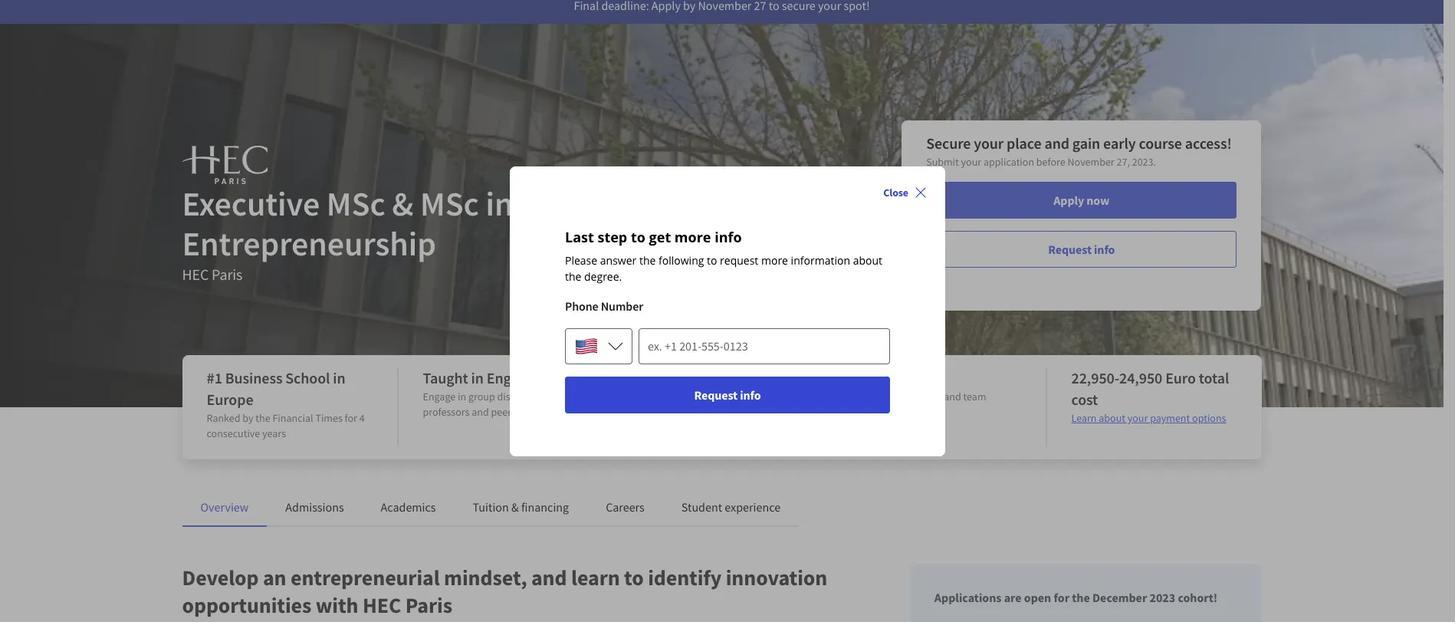 Task type: describe. For each thing, give the bounding box(es) containing it.
total
[[1199, 368, 1230, 387]]

1 vertical spatial your
[[962, 155, 982, 169]]

info left 'week'
[[740, 387, 761, 402]]

applications are open for the december 2023 cohort!
[[935, 590, 1218, 605]]

online
[[895, 368, 936, 387]]

payment
[[1151, 411, 1191, 425]]

step
[[598, 227, 628, 246]]

last step to get more info status
[[565, 227, 891, 284]]

week
[[772, 390, 796, 403]]

before
[[1037, 155, 1066, 169]]

0 horizontal spatial more
[[675, 227, 711, 246]]

the left december
[[1072, 590, 1091, 605]]

& inside executive msc & msc in innovation and entrepreneurship hec paris
[[392, 183, 414, 225]]

admissions
[[286, 499, 344, 515]]

1 20 from the left
[[639, 390, 650, 403]]

experience
[[725, 499, 781, 515]]

1 msc from the left
[[327, 183, 386, 225]]

total,
[[689, 390, 712, 403]]

academics
[[381, 499, 436, 515]]

about inside last step to get more info please answer the following to request more information about the degree.
[[853, 253, 883, 267]]

english
[[487, 368, 534, 387]]

academics link
[[381, 499, 436, 515]]

and inside secure your place and gain early course access! submit your application before november 27, 2023.
[[1045, 133, 1070, 153]]

phone number
[[565, 298, 644, 313]]

22,950-
[[1072, 368, 1120, 387]]

1 horizontal spatial request info button
[[927, 231, 1238, 268]]

info down now at the top right
[[1095, 242, 1116, 257]]

last
[[565, 227, 594, 246]]

phone
[[565, 298, 599, 313]]

group
[[469, 390, 495, 403]]

request info button inside 🇺🇸 dialog
[[565, 376, 891, 413]]

about inside 22,950-24,950 euro total cost learn about your payment options
[[1099, 411, 1126, 425]]

tuition & financing
[[473, 499, 569, 515]]

1 vertical spatial to
[[707, 253, 717, 267]]

lectures,
[[856, 390, 896, 403]]

cost
[[1072, 390, 1099, 409]]

months
[[678, 368, 729, 387]]

innovation
[[726, 564, 828, 591]]

times
[[316, 411, 343, 425]]

2 msc from the left
[[420, 183, 479, 225]]

opportunities
[[182, 591, 312, 619]]

100%
[[856, 368, 892, 387]]

number
[[601, 298, 644, 313]]

early
[[1104, 133, 1136, 153]]

december
[[1093, 590, 1148, 605]]

18-24 months 20 courses total, 20 hours per week
[[639, 368, 796, 403]]

learn
[[1072, 411, 1097, 425]]

and inside develop an entrepreneurial mindset, and learn to identify innovation opportunities with hec paris
[[532, 564, 567, 591]]

0 vertical spatial your
[[974, 133, 1004, 153]]

identify
[[648, 564, 722, 591]]

and inside '100% online lectures, webinars, and team projects'
[[944, 390, 962, 403]]

1 horizontal spatial more
[[762, 253, 788, 267]]

overview link
[[201, 499, 249, 515]]

secure
[[927, 133, 971, 153]]

learn about your payment options link
[[1072, 411, 1227, 425]]

18-
[[639, 368, 660, 387]]

course
[[1139, 133, 1183, 153]]

cohort!
[[1178, 590, 1218, 605]]

#1
[[207, 368, 222, 387]]

learn
[[571, 564, 620, 591]]

with inside taught in english engage in group discussions with professors and peers
[[551, 390, 571, 403]]

tuition
[[473, 499, 509, 515]]

2023
[[1150, 590, 1176, 605]]

information
[[791, 253, 851, 267]]

get
[[649, 227, 671, 246]]

hec inside develop an entrepreneurial mindset, and learn to identify innovation opportunities with hec paris
[[363, 591, 401, 619]]

executive
[[182, 183, 320, 225]]

close button
[[878, 178, 933, 206]]

and inside taught in english engage in group discussions with professors and peers
[[472, 405, 489, 419]]

24
[[660, 368, 675, 387]]

student experience link
[[682, 499, 781, 515]]

apply
[[1054, 193, 1085, 208]]

apply now button
[[927, 182, 1238, 219]]

access!
[[1186, 133, 1232, 153]]

options
[[1193, 411, 1227, 425]]

for inside #1 business school in europe ranked by the financial times for 4 consecutive years
[[345, 411, 357, 425]]

request info inside 🇺🇸 dialog
[[694, 387, 761, 402]]

#1 business school in europe ranked by the financial times for 4 consecutive years
[[207, 368, 365, 440]]

100% online lectures, webinars, and team projects
[[856, 368, 987, 419]]

2023.
[[1133, 155, 1157, 169]]

🇺🇸 button
[[565, 327, 633, 364]]

the down please
[[565, 269, 582, 283]]

careers
[[606, 499, 645, 515]]

close
[[884, 185, 909, 199]]

ranked
[[207, 411, 240, 425]]



Task type: locate. For each thing, give the bounding box(es) containing it.
your left payment
[[1128, 411, 1148, 425]]

peers
[[491, 405, 516, 419]]

0 vertical spatial hec
[[182, 265, 209, 284]]

🇺🇸 dialog
[[510, 166, 946, 456]]

develop an entrepreneurial mindset, and learn to identify innovation opportunities with hec paris
[[182, 564, 828, 619]]

1 horizontal spatial paris
[[406, 591, 453, 619]]

overview
[[201, 499, 249, 515]]

entrepreneurial
[[291, 564, 440, 591]]

20 right total,
[[714, 390, 725, 403]]

europe
[[207, 390, 253, 409]]

courses
[[652, 390, 686, 403]]

your inside 22,950-24,950 euro total cost learn about your payment options
[[1128, 411, 1148, 425]]

request for request info button inside the 🇺🇸 dialog
[[694, 387, 738, 402]]

last step to get more info please answer the following to request more information about the degree.
[[565, 227, 883, 283]]

in inside #1 business school in europe ranked by the financial times for 4 consecutive years
[[333, 368, 346, 387]]

info inside last step to get more info please answer the following to request more information about the degree.
[[715, 227, 742, 246]]

admissions link
[[286, 499, 344, 515]]

and left learn
[[532, 564, 567, 591]]

1 horizontal spatial msc
[[420, 183, 479, 225]]

develop
[[182, 564, 259, 591]]

more up following
[[675, 227, 711, 246]]

more
[[675, 227, 711, 246], [762, 253, 788, 267]]

discussions
[[497, 390, 549, 403]]

more right request
[[762, 253, 788, 267]]

mindset,
[[444, 564, 527, 591]]

2 20 from the left
[[714, 390, 725, 403]]

the right by
[[256, 411, 270, 425]]

27,
[[1117, 155, 1131, 169]]

and
[[1045, 133, 1070, 153], [683, 183, 738, 225], [944, 390, 962, 403], [472, 405, 489, 419], [532, 564, 567, 591]]

1 vertical spatial request info
[[694, 387, 761, 402]]

gain
[[1073, 133, 1101, 153]]

school
[[286, 368, 330, 387]]

0 horizontal spatial hec
[[182, 265, 209, 284]]

0 horizontal spatial about
[[853, 253, 883, 267]]

with right an
[[316, 591, 359, 619]]

0 horizontal spatial for
[[345, 411, 357, 425]]

now
[[1087, 193, 1110, 208]]

for
[[345, 411, 357, 425], [1054, 590, 1070, 605]]

an
[[263, 564, 286, 591]]

0 horizontal spatial &
[[392, 183, 414, 225]]

to left request
[[707, 253, 717, 267]]

degree.
[[584, 269, 622, 283]]

0 horizontal spatial with
[[316, 591, 359, 619]]

22,950-24,950 euro total cost learn about your payment options
[[1072, 368, 1230, 425]]

paris inside executive msc & msc in innovation and entrepreneurship hec paris
[[212, 265, 243, 284]]

entrepreneurship
[[182, 222, 436, 265]]

for left 4
[[345, 411, 357, 425]]

tuition & financing link
[[473, 499, 569, 515]]

4
[[360, 411, 365, 425]]

your
[[974, 133, 1004, 153], [962, 155, 982, 169], [1128, 411, 1148, 425]]

and inside executive msc & msc in innovation and entrepreneurship hec paris
[[683, 183, 738, 225]]

answer
[[600, 253, 637, 267]]

1 horizontal spatial request info
[[1049, 242, 1116, 257]]

november
[[1068, 155, 1115, 169]]

0 vertical spatial request info button
[[927, 231, 1238, 268]]

1 vertical spatial hec
[[363, 591, 401, 619]]

apply now
[[1054, 193, 1110, 208]]

application
[[984, 155, 1035, 169]]

open
[[1025, 590, 1052, 605]]

0 vertical spatial &
[[392, 183, 414, 225]]

submit
[[927, 155, 959, 169]]

paris
[[212, 265, 243, 284], [406, 591, 453, 619]]

1 horizontal spatial about
[[1099, 411, 1126, 425]]

0 vertical spatial paris
[[212, 265, 243, 284]]

with right discussions
[[551, 390, 571, 403]]

to inside develop an entrepreneurial mindset, and learn to identify innovation opportunities with hec paris
[[624, 564, 644, 591]]

1 horizontal spatial with
[[551, 390, 571, 403]]

1 horizontal spatial hec
[[363, 591, 401, 619]]

2 vertical spatial to
[[624, 564, 644, 591]]

1 vertical spatial &
[[512, 499, 519, 515]]

hec paris logo image
[[182, 146, 267, 184]]

0 vertical spatial more
[[675, 227, 711, 246]]

innovation
[[520, 183, 676, 225]]

1 horizontal spatial 20
[[714, 390, 725, 403]]

in inside executive msc & msc in innovation and entrepreneurship hec paris
[[486, 183, 514, 225]]

the inside #1 business school in europe ranked by the financial times for 4 consecutive years
[[256, 411, 270, 425]]

per
[[755, 390, 770, 403]]

following
[[659, 253, 704, 267]]

financing
[[522, 499, 569, 515]]

secure your place and gain early course access! submit your application before november 27, 2023.
[[927, 133, 1232, 169]]

and up last step to get more info please answer the following to request more information about the degree.
[[683, 183, 738, 225]]

for right open
[[1054, 590, 1070, 605]]

1 vertical spatial with
[[316, 591, 359, 619]]

0 vertical spatial request
[[1049, 242, 1092, 257]]

0 horizontal spatial msc
[[327, 183, 386, 225]]

0 horizontal spatial request
[[694, 387, 738, 402]]

with
[[551, 390, 571, 403], [316, 591, 359, 619]]

the
[[640, 253, 656, 267], [565, 269, 582, 283], [256, 411, 270, 425], [1072, 590, 1091, 605]]

the down get
[[640, 253, 656, 267]]

about right information
[[853, 253, 883, 267]]

years
[[262, 426, 286, 440]]

Phone Number telephone field
[[639, 327, 891, 364]]

and down group
[[472, 405, 489, 419]]

executive msc & msc in innovation and entrepreneurship hec paris
[[182, 183, 738, 284]]

consecutive
[[207, 426, 260, 440]]

projects
[[856, 405, 892, 419]]

business
[[225, 368, 283, 387]]

to
[[631, 227, 646, 246], [707, 253, 717, 267], [624, 564, 644, 591]]

place
[[1007, 133, 1042, 153]]

1 horizontal spatial request
[[1049, 242, 1092, 257]]

1 vertical spatial for
[[1054, 590, 1070, 605]]

paris inside develop an entrepreneurial mindset, and learn to identify innovation opportunities with hec paris
[[406, 591, 453, 619]]

to left get
[[631, 227, 646, 246]]

about right learn
[[1099, 411, 1126, 425]]

to right learn
[[624, 564, 644, 591]]

request info button
[[927, 231, 1238, 268], [565, 376, 891, 413]]

0 vertical spatial request info
[[1049, 242, 1116, 257]]

your right submit
[[962, 155, 982, 169]]

20
[[639, 390, 650, 403], [714, 390, 725, 403]]

student experience
[[682, 499, 781, 515]]

0 vertical spatial for
[[345, 411, 357, 425]]

20 down 18-
[[639, 390, 650, 403]]

1 vertical spatial request info button
[[565, 376, 891, 413]]

hours
[[727, 390, 753, 403]]

team
[[964, 390, 987, 403]]

request inside 🇺🇸 dialog
[[694, 387, 738, 402]]

0 vertical spatial to
[[631, 227, 646, 246]]

0 horizontal spatial paris
[[212, 265, 243, 284]]

2 vertical spatial your
[[1128, 411, 1148, 425]]

0 horizontal spatial request info
[[694, 387, 761, 402]]

request down apply
[[1049, 242, 1092, 257]]

0 vertical spatial with
[[551, 390, 571, 403]]

by
[[243, 411, 254, 425]]

0 vertical spatial about
[[853, 253, 883, 267]]

engage
[[423, 390, 456, 403]]

applications
[[935, 590, 1002, 605]]

professors
[[423, 405, 470, 419]]

request left the per in the right bottom of the page
[[694, 387, 738, 402]]

and left team
[[944, 390, 962, 403]]

1 horizontal spatial &
[[512, 499, 519, 515]]

with inside develop an entrepreneurial mindset, and learn to identify innovation opportunities with hec paris
[[316, 591, 359, 619]]

1 vertical spatial paris
[[406, 591, 453, 619]]

student
[[682, 499, 723, 515]]

please
[[565, 253, 598, 267]]

and up the before
[[1045, 133, 1070, 153]]

about
[[853, 253, 883, 267], [1099, 411, 1126, 425]]

your up application
[[974, 133, 1004, 153]]

careers link
[[606, 499, 645, 515]]

1 horizontal spatial for
[[1054, 590, 1070, 605]]

&
[[392, 183, 414, 225], [512, 499, 519, 515]]

0 horizontal spatial 20
[[639, 390, 650, 403]]

1 vertical spatial request
[[694, 387, 738, 402]]

in
[[486, 183, 514, 225], [333, 368, 346, 387], [471, 368, 484, 387], [458, 390, 466, 403]]

hec inside executive msc & msc in innovation and entrepreneurship hec paris
[[182, 265, 209, 284]]

1 vertical spatial about
[[1099, 411, 1126, 425]]

24,950
[[1120, 368, 1163, 387]]

are
[[1005, 590, 1022, 605]]

msc
[[327, 183, 386, 225], [420, 183, 479, 225]]

🇺🇸
[[574, 332, 599, 363]]

request for request info button to the right
[[1049, 242, 1092, 257]]

info up request
[[715, 227, 742, 246]]

1 vertical spatial more
[[762, 253, 788, 267]]

taught in english engage in group discussions with professors and peers
[[423, 368, 571, 419]]

0 horizontal spatial request info button
[[565, 376, 891, 413]]



Task type: vqa. For each thing, say whether or not it's contained in the screenshot.
Admissions Information at top
no



